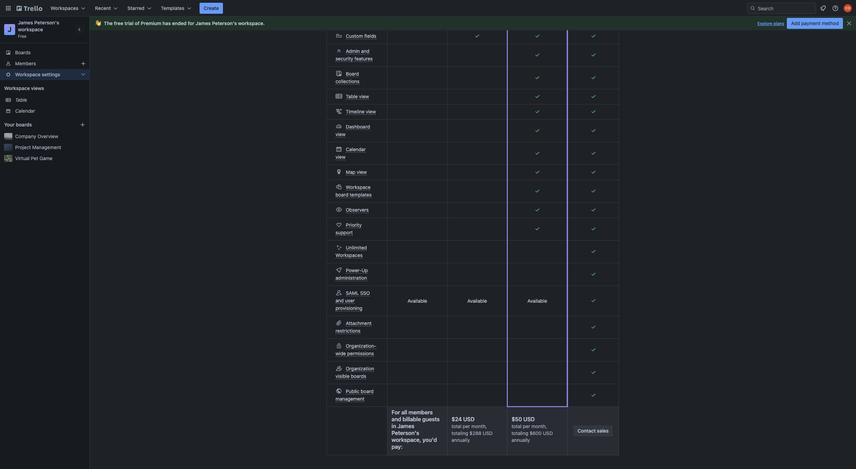 Task type: vqa. For each thing, say whether or not it's contained in the screenshot.
COLLECTIONS
yes



Task type: locate. For each thing, give the bounding box(es) containing it.
1 horizontal spatial peterson's
[[212, 20, 237, 26]]

plans
[[774, 21, 784, 26]]

james peterson's workspace link
[[18, 20, 60, 32]]

james inside james peterson's workspace free
[[18, 20, 33, 25]]

peterson's for james peterson's workspace free
[[34, 20, 59, 25]]

month, inside $50 usd total per month, totaling
[[532, 424, 547, 430]]

2 vertical spatial workspace
[[346, 184, 371, 190]]

1 horizontal spatial table
[[346, 94, 358, 99]]

0 horizontal spatial james
[[18, 20, 33, 25]]

usd
[[463, 417, 475, 423], [523, 417, 535, 423], [483, 431, 493, 437], [543, 431, 553, 437]]

1 horizontal spatial boards
[[351, 374, 366, 380]]

fields
[[364, 33, 376, 39]]

and
[[361, 48, 369, 54], [336, 298, 344, 304], [392, 417, 401, 423]]

virtual pet game link
[[15, 155, 85, 162]]

0 horizontal spatial calendar
[[15, 108, 35, 114]]

james up free
[[18, 20, 33, 25]]

virtual pet game
[[15, 156, 52, 161]]

2 horizontal spatial available
[[528, 298, 547, 304]]

you'd
[[423, 437, 437, 444]]

totaling down $50
[[512, 431, 528, 437]]

table up timeline
[[346, 94, 358, 99]]

free
[[18, 34, 26, 39]]

workspaces
[[51, 5, 78, 11], [336, 253, 363, 258]]

peterson's down in
[[392, 431, 419, 437]]

guests
[[422, 417, 440, 423]]

1 horizontal spatial and
[[361, 48, 369, 54]]

2 horizontal spatial james
[[398, 424, 414, 430]]

view
[[359, 94, 369, 99], [366, 109, 376, 115], [336, 131, 346, 137], [336, 154, 346, 160], [357, 169, 367, 175]]

james for james peterson's workspace
[[398, 424, 414, 430]]

usd inside $600 usd annually
[[543, 431, 553, 437]]

usd for $288
[[483, 431, 493, 437]]

james peterson's workspace
[[392, 424, 420, 444]]

add board image
[[80, 122, 85, 128]]

2 horizontal spatial peterson's
[[392, 431, 419, 437]]

view down dashboard view
[[336, 154, 346, 160]]

workspaces up workspace navigation collapse icon
[[51, 5, 78, 11]]

view inside 'calendar view'
[[336, 154, 346, 160]]

0 horizontal spatial boards
[[16, 122, 32, 128]]

1 horizontal spatial available
[[467, 298, 487, 304]]

trial
[[124, 20, 134, 26]]

your boards with 3 items element
[[4, 121, 70, 129]]

workspace inside workspace board templates
[[346, 184, 371, 190]]

month,
[[472, 424, 487, 430], [532, 424, 547, 430]]

pet
[[31, 156, 38, 161]]

peterson's
[[34, 20, 59, 25], [212, 20, 237, 26], [392, 431, 419, 437]]

james for james peterson's workspace free
[[18, 20, 33, 25]]

1 horizontal spatial workspace
[[238, 20, 263, 26]]

user
[[345, 298, 355, 304]]

view inside dashboard view
[[336, 131, 346, 137]]

project
[[15, 145, 31, 150]]

ended
[[172, 20, 187, 26]]

total inside $50 usd total per month, totaling
[[512, 424, 522, 430]]

0 vertical spatial board
[[336, 192, 348, 198]]

boards up company
[[16, 122, 32, 128]]

month, for $24 usd
[[472, 424, 487, 430]]

the
[[104, 20, 113, 26]]

wide
[[336, 351, 346, 357]]

0 horizontal spatial available
[[408, 298, 427, 304]]

peterson's down back to home image
[[34, 20, 59, 25]]

per
[[463, 424, 470, 430], [523, 424, 530, 430]]

0 vertical spatial workspace
[[15, 72, 40, 77]]

view right timeline
[[366, 109, 376, 115]]

calendar down dashboard view
[[346, 147, 366, 152]]

project management link
[[15, 144, 85, 151]]

wave image
[[95, 20, 101, 26]]

calendar up "your boards"
[[15, 108, 35, 114]]

month, up $288
[[472, 424, 487, 430]]

2 vertical spatial and
[[392, 417, 401, 423]]

1 vertical spatial and
[[336, 298, 344, 304]]

per inside "$24 usd total per month, totaling"
[[463, 424, 470, 430]]

totaling
[[452, 431, 468, 437], [512, 431, 528, 437]]

usd right $50
[[523, 417, 535, 423]]

$24
[[452, 417, 462, 423]]

total for $24 usd
[[452, 424, 462, 430]]

pay:
[[392, 444, 403, 450]]

1 horizontal spatial calendar
[[346, 147, 366, 152]]

workspace inside dropdown button
[[15, 72, 40, 77]]

peterson's down create button
[[212, 20, 237, 26]]

view up 'calendar view'
[[336, 131, 346, 137]]

0 vertical spatial and
[[361, 48, 369, 54]]

your
[[4, 122, 15, 128]]

j
[[8, 25, 12, 33]]

and left user
[[336, 298, 344, 304]]

workspaces inside "dropdown button"
[[51, 5, 78, 11]]

$600
[[530, 431, 542, 437]]

board right public
[[361, 389, 374, 395]]

1 vertical spatial board
[[361, 389, 374, 395]]

dashboard
[[346, 124, 370, 130]]

1 vertical spatial boards
[[351, 374, 366, 380]]

annually inside $288 usd annually
[[452, 438, 470, 443]]

boards inside organization visible boards
[[351, 374, 366, 380]]

james right for
[[196, 20, 211, 26]]

board
[[336, 192, 348, 198], [361, 389, 374, 395]]

timeline
[[346, 109, 365, 115]]

map
[[346, 169, 356, 175]]

view right map
[[357, 169, 367, 175]]

calendar link
[[15, 108, 85, 115]]

of
[[135, 20, 140, 26]]

annually inside $600 usd annually
[[512, 438, 530, 444]]

workspace left the views
[[4, 85, 30, 91]]

totaling inside "$24 usd total per month, totaling"
[[452, 431, 468, 437]]

power-up administration
[[336, 268, 368, 281]]

peterson's inside james peterson's workspace free
[[34, 20, 59, 25]]

peterson's inside james peterson's workspace
[[392, 431, 419, 437]]

usd right $600 on the bottom right of the page
[[543, 431, 553, 437]]

explore
[[758, 21, 773, 26]]

0 horizontal spatial workspace
[[18, 26, 43, 32]]

view for dashboard view
[[336, 131, 346, 137]]

members link
[[0, 58, 89, 69]]

open information menu image
[[832, 5, 839, 12]]

usd for $24
[[463, 417, 475, 423]]

$50
[[512, 417, 522, 423]]

0 vertical spatial calendar
[[15, 108, 35, 114]]

administration
[[336, 275, 367, 281]]

1 vertical spatial calendar
[[346, 147, 366, 152]]

boards
[[16, 122, 32, 128], [351, 374, 366, 380]]

restrictions
[[336, 328, 361, 334]]

0 vertical spatial workspaces
[[51, 5, 78, 11]]

totaling inside $50 usd total per month, totaling
[[512, 431, 528, 437]]

workspaces inside unlimited workspaces
[[336, 253, 363, 258]]

table down workspace views
[[15, 97, 27, 103]]

workspace inside james peterson's workspace free
[[18, 26, 43, 32]]

banner
[[89, 17, 856, 30]]

usd inside $50 usd total per month, totaling
[[523, 417, 535, 423]]

boards down organization
[[351, 374, 366, 380]]

templates
[[350, 192, 372, 198]]

total inside "$24 usd total per month, totaling"
[[452, 424, 462, 430]]

2 horizontal spatial and
[[392, 417, 401, 423]]

1 horizontal spatial workspaces
[[336, 253, 363, 258]]

workspace up templates
[[346, 184, 371, 190]]

board inside workspace board templates
[[336, 192, 348, 198]]

visible
[[336, 374, 350, 380]]

and down for
[[392, 417, 401, 423]]

0 horizontal spatial per
[[463, 424, 470, 430]]

per up $288
[[463, 424, 470, 430]]

workspace
[[238, 20, 263, 26], [18, 26, 43, 32], [392, 437, 420, 444]]

1 horizontal spatial month,
[[532, 424, 547, 430]]

annually down $288
[[452, 438, 470, 443]]

board for management
[[361, 389, 374, 395]]

annually down $600 on the bottom right of the page
[[512, 438, 530, 444]]

0 vertical spatial workspace
[[238, 20, 263, 26]]

board inside public board management
[[361, 389, 374, 395]]

total down $50
[[512, 424, 522, 430]]

add payment method
[[791, 20, 839, 26]]

per inside $50 usd total per month, totaling
[[523, 424, 530, 430]]

1 horizontal spatial annually
[[512, 438, 530, 444]]

templates
[[161, 5, 184, 11]]

0 horizontal spatial board
[[336, 192, 348, 198]]

organization
[[346, 366, 374, 372]]

view up timeline view
[[359, 94, 369, 99]]

and up "features"
[[361, 48, 369, 54]]

workspace down members
[[15, 72, 40, 77]]

workspace for views
[[4, 85, 30, 91]]

public
[[346, 389, 359, 395]]

support
[[336, 230, 353, 236]]

annually for $24
[[452, 438, 470, 443]]

month, inside "$24 usd total per month, totaling"
[[472, 424, 487, 430]]

1 horizontal spatial totaling
[[512, 431, 528, 437]]

0 horizontal spatial peterson's
[[34, 20, 59, 25]]

workspace
[[15, 72, 40, 77], [4, 85, 30, 91], [346, 184, 371, 190]]

0 horizontal spatial month,
[[472, 424, 487, 430]]

, you'd pay:
[[392, 437, 437, 450]]

0 horizontal spatial table
[[15, 97, 27, 103]]

1 horizontal spatial per
[[523, 424, 530, 430]]

total down $24
[[452, 424, 462, 430]]

1 horizontal spatial board
[[361, 389, 374, 395]]

2 horizontal spatial workspace
[[392, 437, 420, 444]]

usd right $24
[[463, 417, 475, 423]]

month, up $600 on the bottom right of the page
[[532, 424, 547, 430]]

custom fields
[[346, 33, 376, 39]]

view for map view
[[357, 169, 367, 175]]

method
[[822, 20, 839, 26]]

1 vertical spatial workspaces
[[336, 253, 363, 258]]

usd inside $288 usd annually
[[483, 431, 493, 437]]

usd right $288
[[483, 431, 493, 437]]

2 available from the left
[[467, 298, 487, 304]]

👋 the free trial of premium has ended for james peterson's workspace .
[[95, 20, 265, 26]]

james down billable at the left of the page
[[398, 424, 414, 430]]

2 vertical spatial workspace
[[392, 437, 420, 444]]

per up $600 on the bottom right of the page
[[523, 424, 530, 430]]

calendar view
[[336, 147, 366, 160]]

primary element
[[0, 0, 856, 17]]

james
[[18, 20, 33, 25], [196, 20, 211, 26], [398, 424, 414, 430]]

1 vertical spatial workspace
[[18, 26, 43, 32]]

1 horizontal spatial james
[[196, 20, 211, 26]]

calendar inside 'calendar view'
[[346, 147, 366, 152]]

available
[[408, 298, 427, 304], [467, 298, 487, 304], [528, 298, 547, 304]]

workspace for settings
[[15, 72, 40, 77]]

peterson's for james peterson's workspace
[[392, 431, 419, 437]]

0 horizontal spatial workspaces
[[51, 5, 78, 11]]

in
[[392, 424, 396, 430]]

1 vertical spatial workspace
[[4, 85, 30, 91]]

0 horizontal spatial and
[[336, 298, 344, 304]]

dashboard view
[[336, 124, 370, 137]]

workspaces down unlimited
[[336, 253, 363, 258]]

0 horizontal spatial totaling
[[452, 431, 468, 437]]

month, for $50 usd
[[532, 424, 547, 430]]

0 horizontal spatial total
[[452, 424, 462, 430]]

total
[[452, 424, 462, 430], [512, 424, 522, 430]]

0 horizontal spatial annually
[[452, 438, 470, 443]]

organization visible boards
[[336, 366, 374, 380]]

1 horizontal spatial total
[[512, 424, 522, 430]]

j link
[[4, 24, 15, 35]]

totaling down $24
[[452, 431, 468, 437]]

usd inside "$24 usd total per month, totaling"
[[463, 417, 475, 423]]

board left templates
[[336, 192, 348, 198]]

james inside james peterson's workspace
[[398, 424, 414, 430]]



Task type: describe. For each thing, give the bounding box(es) containing it.
and inside admin and security features
[[361, 48, 369, 54]]

attachment
[[346, 321, 372, 327]]

contact sales
[[578, 428, 609, 434]]

custom
[[346, 33, 363, 39]]

and inside saml sso and user provisioning
[[336, 298, 344, 304]]

settings
[[42, 72, 60, 77]]

and inside the "for all members and billable guests in"
[[392, 417, 401, 423]]

free
[[114, 20, 123, 26]]

calendar for calendar
[[15, 108, 35, 114]]

search image
[[750, 6, 756, 11]]

premium
[[141, 20, 161, 26]]

attachment restrictions
[[336, 321, 372, 334]]

management
[[32, 145, 61, 150]]

add payment method button
[[787, 18, 843, 29]]

map view
[[346, 169, 367, 175]]

board for templates
[[336, 192, 348, 198]]

view for timeline view
[[366, 109, 376, 115]]

priority support
[[336, 222, 362, 236]]

workspace views
[[4, 85, 44, 91]]

james inside banner
[[196, 20, 211, 26]]

overview
[[38, 134, 58, 139]]

starred
[[127, 5, 144, 11]]

calendar for calendar view
[[346, 147, 366, 152]]

for
[[392, 410, 400, 416]]

table link
[[15, 97, 85, 104]]

back to home image
[[17, 3, 42, 14]]

members
[[409, 410, 433, 416]]

unlimited workspaces
[[336, 245, 367, 258]]

admin and security features
[[336, 48, 373, 62]]

workspace for james peterson's workspace free
[[18, 26, 43, 32]]

priority
[[346, 222, 362, 228]]

management
[[336, 396, 365, 402]]

up
[[362, 268, 368, 274]]

collections
[[336, 78, 360, 84]]

power-
[[346, 268, 362, 274]]

3 available from the left
[[528, 298, 547, 304]]

workspaces button
[[46, 3, 89, 14]]

company overview
[[15, 134, 58, 139]]

view for table view
[[359, 94, 369, 99]]

your boards
[[4, 122, 32, 128]]

board collections
[[336, 71, 360, 84]]

company
[[15, 134, 36, 139]]

create button
[[200, 3, 223, 14]]

company overview link
[[15, 133, 85, 140]]

workspace settings button
[[0, 69, 89, 80]]

$24 usd total per month, totaling
[[452, 417, 487, 437]]

public board management
[[336, 389, 374, 402]]

annually for $50
[[512, 438, 530, 444]]

contact
[[578, 428, 596, 434]]

create
[[204, 5, 219, 11]]

1 available from the left
[[408, 298, 427, 304]]

has
[[163, 20, 171, 26]]

unlimited
[[346, 245, 367, 251]]

workspace settings
[[15, 72, 60, 77]]

workspace board templates
[[336, 184, 372, 198]]

workspace inside banner
[[238, 20, 263, 26]]

organization-
[[346, 343, 376, 349]]

table for table
[[15, 97, 27, 103]]

per for $50
[[523, 424, 530, 430]]

$50 usd total per month, totaling
[[512, 417, 547, 437]]

for all members and billable guests in
[[392, 410, 440, 430]]

$288
[[470, 431, 482, 437]]

banner containing 👋
[[89, 17, 856, 30]]

view for calendar view
[[336, 154, 346, 160]]

workspace for board
[[346, 184, 371, 190]]

usd for $50
[[523, 417, 535, 423]]

game
[[39, 156, 52, 161]]

features
[[355, 56, 373, 62]]

boards link
[[0, 47, 89, 58]]

sales
[[597, 428, 609, 434]]

organization- wide permissions
[[336, 343, 376, 357]]

christina overa (christinaovera) image
[[844, 4, 852, 12]]

explore plans
[[758, 21, 784, 26]]

explore plans button
[[758, 20, 784, 28]]

boards
[[15, 50, 31, 55]]

Search field
[[756, 3, 816, 13]]

👋
[[95, 20, 101, 26]]

per for $24
[[463, 424, 470, 430]]

contact sales link
[[574, 426, 613, 437]]

billable
[[403, 417, 421, 423]]

members
[[15, 61, 36, 66]]

totaling for $50
[[512, 431, 528, 437]]

saml
[[346, 290, 359, 296]]

payment
[[801, 20, 821, 26]]

0 vertical spatial boards
[[16, 122, 32, 128]]

totaling for $24
[[452, 431, 468, 437]]

table for table view
[[346, 94, 358, 99]]

add
[[791, 20, 800, 26]]

workspace navigation collapse icon image
[[75, 25, 85, 34]]

workspace for james peterson's workspace
[[392, 437, 420, 444]]

recent button
[[91, 3, 122, 14]]

sso
[[360, 290, 370, 296]]

usd for $600
[[543, 431, 553, 437]]

all
[[401, 410, 407, 416]]

0 notifications image
[[819, 4, 827, 12]]

$600 usd annually
[[512, 431, 553, 444]]

total for $50 usd
[[512, 424, 522, 430]]

templates button
[[157, 3, 195, 14]]

observers
[[346, 207, 369, 213]]

security
[[336, 56, 353, 62]]

recent
[[95, 5, 111, 11]]

starred button
[[123, 3, 155, 14]]

table view
[[346, 94, 369, 99]]

.
[[263, 20, 265, 26]]

permissions
[[347, 351, 374, 357]]

,
[[420, 437, 421, 444]]



